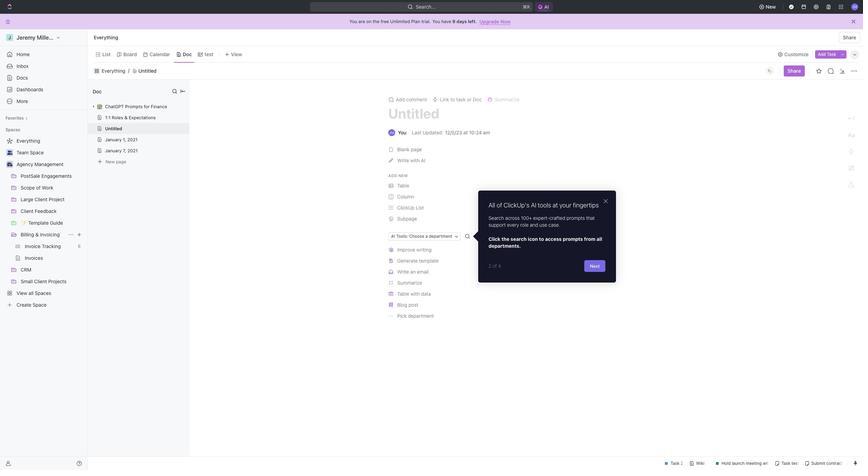 Task type: locate. For each thing, give the bounding box(es) containing it.
space inside team space link
[[30, 150, 44, 156]]

2 vertical spatial client
[[34, 279, 47, 284]]

share button
[[840, 32, 861, 43]]

calendar link
[[148, 49, 170, 59]]

list
[[102, 51, 111, 57], [416, 205, 424, 211]]

department down post
[[408, 313, 434, 319]]

all right from
[[597, 236, 603, 242]]

everything
[[94, 34, 118, 40], [102, 68, 125, 74], [17, 138, 40, 144]]

0 vertical spatial all
[[597, 236, 603, 242]]

table with data
[[398, 291, 431, 297]]

j
[[8, 35, 11, 40]]

0 horizontal spatial to
[[451, 97, 455, 102]]

view inside button
[[231, 51, 242, 57]]

space down view all spaces link
[[33, 302, 47, 308]]

×
[[603, 196, 609, 205]]

0 vertical spatial space
[[30, 150, 44, 156]]

everything up list link
[[94, 34, 118, 40]]

the up departments. on the bottom right of page
[[502, 236, 510, 242]]

share inside button
[[844, 34, 857, 40]]

0 vertical spatial new
[[766, 4, 777, 10]]

new inside button
[[766, 4, 777, 10]]

0 vertical spatial at
[[464, 130, 468, 136]]

email
[[417, 269, 429, 275]]

all
[[597, 236, 603, 242], [29, 290, 34, 296]]

2 vertical spatial doc
[[473, 97, 482, 102]]

write inside button
[[398, 158, 409, 163]]

ai right ⌘k
[[545, 4, 549, 10]]

0 horizontal spatial untitled
[[105, 126, 122, 131]]

& inside tree
[[35, 232, 39, 238]]

of left work
[[36, 185, 41, 191]]

view all spaces
[[17, 290, 51, 296]]

miller's
[[37, 34, 55, 41]]

1 vertical spatial with
[[411, 291, 420, 297]]

write with ai button
[[387, 155, 639, 166]]

table down new
[[398, 183, 409, 189]]

fingertips
[[573, 202, 599, 209]]

feedback
[[35, 208, 57, 214]]

client up client feedback
[[35, 197, 47, 202]]

with inside button
[[411, 291, 420, 297]]

0 horizontal spatial spaces
[[6, 127, 20, 132]]

0 vertical spatial doc
[[183, 51, 192, 57]]

of inside tree
[[36, 185, 41, 191]]

1 vertical spatial january
[[105, 148, 122, 153]]

2021 right 1,
[[127, 137, 138, 142]]

prompts inside click the search icon to access prompts from all departments.
[[563, 236, 583, 242]]

add left comment
[[396, 97, 405, 102]]

january up the new page
[[105, 148, 122, 153]]

space for team space
[[30, 150, 44, 156]]

january for january 1, 2021
[[105, 137, 122, 142]]

on
[[367, 19, 372, 24]]

table up blog
[[398, 291, 409, 297]]

0 vertical spatial page
[[411, 147, 422, 152]]

blank
[[398, 147, 410, 152]]

1 vertical spatial at
[[553, 202, 558, 209]]

4
[[498, 263, 501, 269]]

january for january 7, 2021
[[105, 148, 122, 153]]

0 vertical spatial to
[[451, 97, 455, 102]]

1 horizontal spatial jm
[[853, 5, 858, 9]]

untitled down roles
[[105, 126, 122, 131]]

share down customize button
[[788, 68, 802, 74]]

1 horizontal spatial new
[[766, 4, 777, 10]]

2 vertical spatial untitled
[[105, 126, 122, 131]]

spaces inside view all spaces link
[[35, 290, 51, 296]]

1 vertical spatial 2021
[[128, 148, 138, 153]]

write for write with ai
[[398, 158, 409, 163]]

scope of work
[[21, 185, 53, 191]]

0 vertical spatial untitled
[[138, 68, 157, 74]]

table image
[[389, 292, 394, 296]]

generate template button
[[387, 256, 639, 267]]

at left 10:24
[[464, 130, 468, 136]]

add inside button
[[819, 52, 827, 57]]

1 horizontal spatial spaces
[[35, 290, 51, 296]]

1 vertical spatial summarize
[[398, 280, 422, 286]]

subpage button
[[387, 213, 639, 224]]

everything for the middle the everything link
[[102, 68, 125, 74]]

work
[[42, 185, 53, 191]]

invoicing
[[40, 232, 60, 238]]

create space link
[[3, 300, 83, 311]]

0 vertical spatial table
[[398, 183, 409, 189]]

0 horizontal spatial view
[[17, 290, 27, 296]]

2 table from the top
[[398, 291, 409, 297]]

search
[[489, 215, 504, 221]]

0 horizontal spatial all
[[29, 290, 34, 296]]

1 table from the top
[[398, 183, 409, 189]]

postsale engagements
[[21, 173, 72, 179]]

0 horizontal spatial summarize
[[398, 280, 422, 286]]

1 vertical spatial to
[[540, 236, 544, 242]]

list inside "button"
[[416, 205, 424, 211]]

0 horizontal spatial you
[[350, 19, 358, 24]]

clickup list button
[[387, 202, 639, 213]]

finance
[[151, 104, 167, 109]]

space inside create space link
[[33, 302, 47, 308]]

0 vertical spatial client
[[35, 197, 47, 202]]

2 january from the top
[[105, 148, 122, 153]]

inbox
[[17, 63, 29, 69]]

prompts inside search across 100+ expert-crafted prompts that support every role and use case.
[[567, 215, 585, 221]]

everything inside tree
[[17, 138, 40, 144]]

blog post
[[398, 302, 419, 308]]

access
[[546, 236, 562, 242]]

0 vertical spatial view
[[231, 51, 242, 57]]

of for work
[[36, 185, 41, 191]]

🏦 button
[[97, 104, 105, 109]]

1:1 roles & expectations
[[105, 115, 156, 120]]

doc left test link
[[183, 51, 192, 57]]

1 vertical spatial page
[[116, 159, 126, 164]]

everything link down list link
[[102, 68, 125, 74]]

0 vertical spatial of
[[36, 185, 41, 191]]

ai tools: choose a department button
[[389, 232, 461, 241]]

everything up team space
[[17, 138, 40, 144]]

you left the last
[[398, 130, 407, 136]]

improve writing button
[[387, 244, 639, 256]]

1 vertical spatial spaces
[[35, 290, 51, 296]]

that
[[587, 215, 595, 221]]

1 horizontal spatial all
[[597, 236, 603, 242]]

space up agency management
[[30, 150, 44, 156]]

0 vertical spatial write
[[398, 158, 409, 163]]

0 horizontal spatial new
[[106, 159, 115, 164]]

everything link up list link
[[92, 33, 120, 42]]

1 vertical spatial view
[[17, 290, 27, 296]]

0 vertical spatial january
[[105, 137, 122, 142]]

view for view all spaces
[[17, 290, 27, 296]]

agency
[[17, 161, 33, 167]]

new button
[[757, 1, 781, 12]]

0 vertical spatial jm
[[853, 5, 858, 9]]

ai tools: choose a department button
[[389, 232, 461, 241]]

🏦
[[97, 104, 102, 109]]

write inside button
[[398, 269, 409, 275]]

1 vertical spatial prompts
[[563, 236, 583, 242]]

hand sparkles image
[[389, 248, 394, 252]]

docs link
[[3, 72, 85, 83]]

page down january 7, 2021
[[116, 159, 126, 164]]

0 vertical spatial share
[[844, 34, 857, 40]]

crm link
[[21, 264, 83, 276]]

1 horizontal spatial at
[[553, 202, 558, 209]]

to right link
[[451, 97, 455, 102]]

0 vertical spatial summarize
[[495, 97, 520, 102]]

0 horizontal spatial jm
[[390, 131, 395, 135]]

0 vertical spatial with
[[411, 158, 420, 163]]

1 horizontal spatial page
[[411, 147, 422, 152]]

spaces
[[6, 127, 20, 132], [35, 290, 51, 296]]

a
[[426, 234, 428, 239]]

1 vertical spatial add
[[396, 97, 405, 102]]

0 horizontal spatial the
[[373, 19, 380, 24]]

0 vertical spatial &
[[124, 115, 128, 120]]

chatgpt
[[105, 104, 124, 109]]

2021 right 7,
[[128, 148, 138, 153]]

of
[[36, 185, 41, 191], [497, 202, 503, 209], [493, 263, 497, 269]]

add for add task
[[819, 52, 827, 57]]

january
[[105, 137, 122, 142], [105, 148, 122, 153]]

ai inside button
[[421, 158, 426, 163]]

2 horizontal spatial untitled
[[389, 105, 440, 121]]

0 vertical spatial the
[[373, 19, 380, 24]]

0 horizontal spatial &
[[35, 232, 39, 238]]

new page
[[106, 159, 126, 164]]

doc right or
[[473, 97, 482, 102]]

2 vertical spatial add
[[389, 173, 398, 178]]

1 vertical spatial all
[[29, 290, 34, 296]]

next button
[[585, 260, 606, 272]]

1 horizontal spatial share
[[844, 34, 857, 40]]

generate
[[398, 258, 418, 264]]

crafted
[[550, 215, 566, 221]]

2021 for january 7, 2021
[[128, 148, 138, 153]]

2 of 4
[[489, 263, 501, 269]]

1 vertical spatial the
[[502, 236, 510, 242]]

0 vertical spatial department
[[429, 234, 453, 239]]

add
[[819, 52, 827, 57], [396, 97, 405, 102], [389, 173, 398, 178]]

dropdown menu image
[[765, 66, 776, 77]]

& right roles
[[124, 115, 128, 120]]

jm inside dropdown button
[[853, 5, 858, 9]]

0 horizontal spatial share
[[788, 68, 802, 74]]

list left 'board' link
[[102, 51, 111, 57]]

to inside dropdown button
[[451, 97, 455, 102]]

of right all
[[497, 202, 503, 209]]

you left have
[[433, 19, 441, 24]]

0 vertical spatial spaces
[[6, 127, 20, 132]]

view right test
[[231, 51, 242, 57]]

customize button
[[776, 49, 811, 59]]

2 vertical spatial everything
[[17, 138, 40, 144]]

0 horizontal spatial page
[[116, 159, 126, 164]]

2 2021 from the top
[[128, 148, 138, 153]]

trial.
[[422, 19, 431, 24]]

january left 1,
[[105, 137, 122, 142]]

write for write an email
[[398, 269, 409, 275]]

0 vertical spatial prompts
[[567, 215, 585, 221]]

1 vertical spatial everything link
[[102, 68, 125, 74]]

to inside click the search icon to access prompts from all departments.
[[540, 236, 544, 242]]

everything link up team space link
[[3, 136, 83, 147]]

expert-
[[534, 215, 550, 221]]

all up create space
[[29, 290, 34, 296]]

1 horizontal spatial list
[[416, 205, 424, 211]]

1 horizontal spatial the
[[502, 236, 510, 242]]

ai left tools
[[531, 202, 537, 209]]

you left are
[[350, 19, 358, 24]]

projects
[[48, 279, 67, 284]]

spaces down favorites on the top left
[[6, 127, 20, 132]]

the right on
[[373, 19, 380, 24]]

1 january from the top
[[105, 137, 122, 142]]

doc up 🏦
[[93, 88, 102, 94]]

everything for the everything link to the bottom
[[17, 138, 40, 144]]

0 vertical spatial 2021
[[127, 137, 138, 142]]

write left an
[[398, 269, 409, 275]]

your
[[560, 202, 572, 209]]

1 vertical spatial share
[[788, 68, 802, 74]]

jm up share button
[[853, 5, 858, 9]]

at left your
[[553, 202, 558, 209]]

jeremy
[[17, 34, 35, 41]]

ai tools: choose a department
[[391, 234, 453, 239]]

prompts left from
[[563, 236, 583, 242]]

share down jm dropdown button
[[844, 34, 857, 40]]

with down blank page
[[411, 158, 420, 163]]

1 vertical spatial table
[[398, 291, 409, 297]]

invoice
[[25, 243, 41, 249]]

🏦 chatgpt prompts for finance
[[97, 104, 167, 109]]

to right icon
[[540, 236, 544, 242]]

with left the data
[[411, 291, 420, 297]]

1 vertical spatial untitled
[[389, 105, 440, 121]]

department right a at the left of the page
[[429, 234, 453, 239]]

× dialog
[[479, 191, 617, 283]]

table with data button
[[387, 289, 639, 300]]

dashboards
[[17, 87, 43, 92]]

2 write from the top
[[398, 269, 409, 275]]

ai left the "tools:"
[[391, 234, 395, 239]]

1 vertical spatial everything
[[102, 68, 125, 74]]

add for add new
[[389, 173, 398, 178]]

page up write with ai
[[411, 147, 422, 152]]

1 horizontal spatial you
[[398, 130, 407, 136]]

or
[[467, 97, 472, 102]]

are
[[359, 19, 365, 24]]

tree containing everything
[[3, 136, 85, 311]]

roles
[[112, 115, 123, 120]]

ai button
[[535, 2, 554, 12]]

more
[[17, 98, 28, 104]]

engagements
[[41, 173, 72, 179]]

0 vertical spatial add
[[819, 52, 827, 57]]

1 vertical spatial list
[[416, 205, 424, 211]]

1 vertical spatial of
[[497, 202, 503, 209]]

0 vertical spatial everything
[[94, 34, 118, 40]]

2 horizontal spatial doc
[[473, 97, 482, 102]]

2 vertical spatial of
[[493, 263, 497, 269]]

client up view all spaces link
[[34, 279, 47, 284]]

1 horizontal spatial summarize
[[495, 97, 520, 102]]

client down large
[[21, 208, 34, 214]]

untitled down calendar link
[[138, 68, 157, 74]]

prompts left that
[[567, 215, 585, 221]]

updated:
[[423, 130, 444, 136]]

list right clickup
[[416, 205, 424, 211]]

1 vertical spatial space
[[33, 302, 47, 308]]

view inside tree
[[17, 290, 27, 296]]

add left task
[[819, 52, 827, 57]]

write down blank
[[398, 158, 409, 163]]

1 vertical spatial write
[[398, 269, 409, 275]]

2021 for january 1, 2021
[[127, 137, 138, 142]]

departments.
[[489, 243, 521, 249]]

space
[[30, 150, 44, 156], [33, 302, 47, 308]]

1 vertical spatial new
[[106, 159, 115, 164]]

1 2021 from the top
[[127, 137, 138, 142]]

ai down blank page
[[421, 158, 426, 163]]

with for table
[[411, 291, 420, 297]]

page inside button
[[411, 147, 422, 152]]

view up create
[[17, 290, 27, 296]]

& right the 'billing'
[[35, 232, 39, 238]]

add left new
[[389, 173, 398, 178]]

at inside × dialog
[[553, 202, 558, 209]]

blank page button
[[387, 144, 639, 155]]

summarize button
[[387, 278, 639, 289]]

with inside button
[[411, 158, 420, 163]]

favorites
[[6, 116, 24, 121]]

untitled down add comment
[[389, 105, 440, 121]]

writing
[[417, 247, 432, 253]]

1 horizontal spatial to
[[540, 236, 544, 242]]

jeremy miller's workspace, , element
[[6, 34, 13, 41]]

1 vertical spatial department
[[408, 313, 434, 319]]

0 vertical spatial list
[[102, 51, 111, 57]]

1 vertical spatial &
[[35, 232, 39, 238]]

1 write from the top
[[398, 158, 409, 163]]

spaces down "small client projects"
[[35, 290, 51, 296]]

1 horizontal spatial view
[[231, 51, 242, 57]]

tree
[[3, 136, 85, 311]]

of right 2
[[493, 263, 497, 269]]

everything down list link
[[102, 68, 125, 74]]

jm left the last
[[390, 131, 395, 135]]

0 horizontal spatial doc
[[93, 88, 102, 94]]



Task type: describe. For each thing, give the bounding box(es) containing it.
book image
[[389, 303, 393, 307]]

0 vertical spatial everything link
[[92, 33, 120, 42]]

billing & invoicing link
[[21, 229, 66, 240]]

case.
[[549, 222, 561, 228]]

am
[[484, 130, 491, 136]]

link to task or doc button
[[430, 95, 485, 104]]

expectations
[[129, 115, 156, 120]]

search...
[[416, 4, 436, 10]]

invoice tracking
[[25, 243, 61, 249]]

have
[[442, 19, 452, 24]]

role
[[521, 222, 529, 228]]

✨
[[21, 220, 27, 226]]

all inside click the search icon to access prompts from all departments.
[[597, 236, 603, 242]]

1,
[[123, 137, 126, 142]]

1 horizontal spatial doc
[[183, 51, 192, 57]]

summarize inside button
[[398, 280, 422, 286]]

✨ template guide
[[21, 220, 63, 226]]

sidebar navigation
[[0, 29, 89, 470]]

agency management link
[[17, 159, 83, 170]]

you for you
[[398, 130, 407, 136]]

page for new page
[[116, 159, 126, 164]]

1 vertical spatial client
[[21, 208, 34, 214]]

jeremy miller's workspace
[[17, 34, 85, 41]]

✨ template guide link
[[21, 218, 83, 229]]

template
[[419, 258, 439, 264]]

january 7, 2021
[[105, 148, 138, 153]]

business time image
[[7, 162, 12, 167]]

days
[[457, 19, 467, 24]]

list link
[[101, 49, 111, 59]]

ai inside dropdown button
[[391, 234, 395, 239]]

create
[[17, 302, 31, 308]]

search across 100+ expert-crafted prompts that support every role and use case.
[[489, 215, 597, 228]]

tree inside sidebar navigation
[[3, 136, 85, 311]]

2
[[489, 263, 492, 269]]

from
[[585, 236, 596, 242]]

the inside click the search icon to access prompts from all departments.
[[502, 236, 510, 242]]

all of clickup's ai tools at your fingertips
[[489, 202, 599, 209]]

data
[[421, 291, 431, 297]]

9
[[453, 19, 456, 24]]

scope
[[21, 185, 35, 191]]

client for small
[[34, 279, 47, 284]]

7,
[[123, 148, 126, 153]]

home link
[[3, 49, 85, 60]]

support
[[489, 222, 506, 228]]

workspace
[[57, 34, 85, 41]]

table button
[[387, 180, 639, 191]]

the inside 'you are on the free unlimited plan trial. you have 9 days left. upgrade now'
[[373, 19, 380, 24]]

improve writing
[[398, 247, 432, 253]]

plan
[[412, 19, 421, 24]]

1:1
[[105, 115, 111, 120]]

across
[[506, 215, 520, 221]]

table for table with data
[[398, 291, 409, 297]]

write an email
[[398, 269, 429, 275]]

client for large
[[35, 197, 47, 202]]

task
[[457, 97, 466, 102]]

pick department
[[398, 313, 434, 319]]

clickup's
[[504, 202, 530, 209]]

test
[[205, 51, 214, 57]]

client feedback
[[21, 208, 57, 214]]

6
[[78, 244, 81, 249]]

every
[[507, 222, 519, 228]]

file word image
[[390, 259, 393, 263]]

postsale engagements link
[[21, 171, 83, 182]]

large client project link
[[21, 194, 83, 205]]

for
[[144, 104, 150, 109]]

team space
[[17, 150, 44, 156]]

compress image
[[389, 281, 393, 285]]

envelope open image
[[389, 270, 394, 274]]

summarize inside dropdown button
[[495, 97, 520, 102]]

scope of work link
[[21, 182, 83, 193]]

search
[[511, 236, 527, 242]]

choose
[[410, 234, 425, 239]]

doc link
[[182, 49, 192, 59]]

0 horizontal spatial list
[[102, 51, 111, 57]]

write with ai
[[398, 158, 426, 163]]

of for clickup's
[[497, 202, 503, 209]]

all inside tree
[[29, 290, 34, 296]]

view for view
[[231, 51, 242, 57]]

1 vertical spatial doc
[[93, 88, 102, 94]]

table for table
[[398, 183, 409, 189]]

management
[[34, 161, 64, 167]]

unlimited
[[391, 19, 410, 24]]

board
[[123, 51, 137, 57]]

tools
[[538, 202, 552, 209]]

test link
[[203, 49, 214, 59]]

free
[[381, 19, 389, 24]]

dashboards link
[[3, 84, 85, 95]]

inbox link
[[3, 61, 85, 72]]

team space link
[[17, 147, 83, 158]]

post
[[409, 302, 419, 308]]

add for add comment
[[396, 97, 405, 102]]

1 vertical spatial jm
[[390, 131, 395, 135]]

× button
[[603, 196, 609, 205]]

now
[[501, 18, 511, 24]]

user group image
[[7, 151, 12, 155]]

of for 4
[[493, 263, 497, 269]]

space for create space
[[33, 302, 47, 308]]

project
[[49, 197, 65, 202]]

ai inside × dialog
[[531, 202, 537, 209]]

billing & invoicing
[[21, 232, 60, 238]]

pencil image
[[389, 158, 394, 163]]

new for new page
[[106, 159, 115, 164]]

crm
[[21, 267, 31, 273]]

1 horizontal spatial untitled
[[138, 68, 157, 74]]

0 horizontal spatial at
[[464, 130, 468, 136]]

tracking
[[42, 243, 61, 249]]

12/5/23
[[445, 130, 462, 136]]

generate template
[[398, 258, 439, 264]]

billing
[[21, 232, 34, 238]]

tools:
[[397, 234, 408, 239]]

small
[[21, 279, 33, 284]]

clickup list
[[398, 205, 424, 211]]

add task
[[819, 52, 837, 57]]

you for you are on the free unlimited plan trial. you have 9 days left. upgrade now
[[350, 19, 358, 24]]

department inside dropdown button
[[429, 234, 453, 239]]

last
[[412, 130, 422, 136]]

new for new
[[766, 4, 777, 10]]

2 vertical spatial everything link
[[3, 136, 83, 147]]

page for blank page
[[411, 147, 422, 152]]

clickup
[[398, 205, 415, 211]]

⌘k
[[523, 4, 531, 10]]

2 horizontal spatial you
[[433, 19, 441, 24]]

doc inside dropdown button
[[473, 97, 482, 102]]

board link
[[122, 49, 137, 59]]

invoices link
[[25, 253, 83, 264]]

with for write
[[411, 158, 420, 163]]

home
[[17, 51, 30, 57]]

pick department button
[[387, 311, 639, 322]]

next
[[590, 264, 600, 269]]

an
[[411, 269, 416, 275]]

1 horizontal spatial &
[[124, 115, 128, 120]]

everything for top the everything link
[[94, 34, 118, 40]]



Task type: vqa. For each thing, say whether or not it's contained in the screenshot.
'Chat' in the Chat link
no



